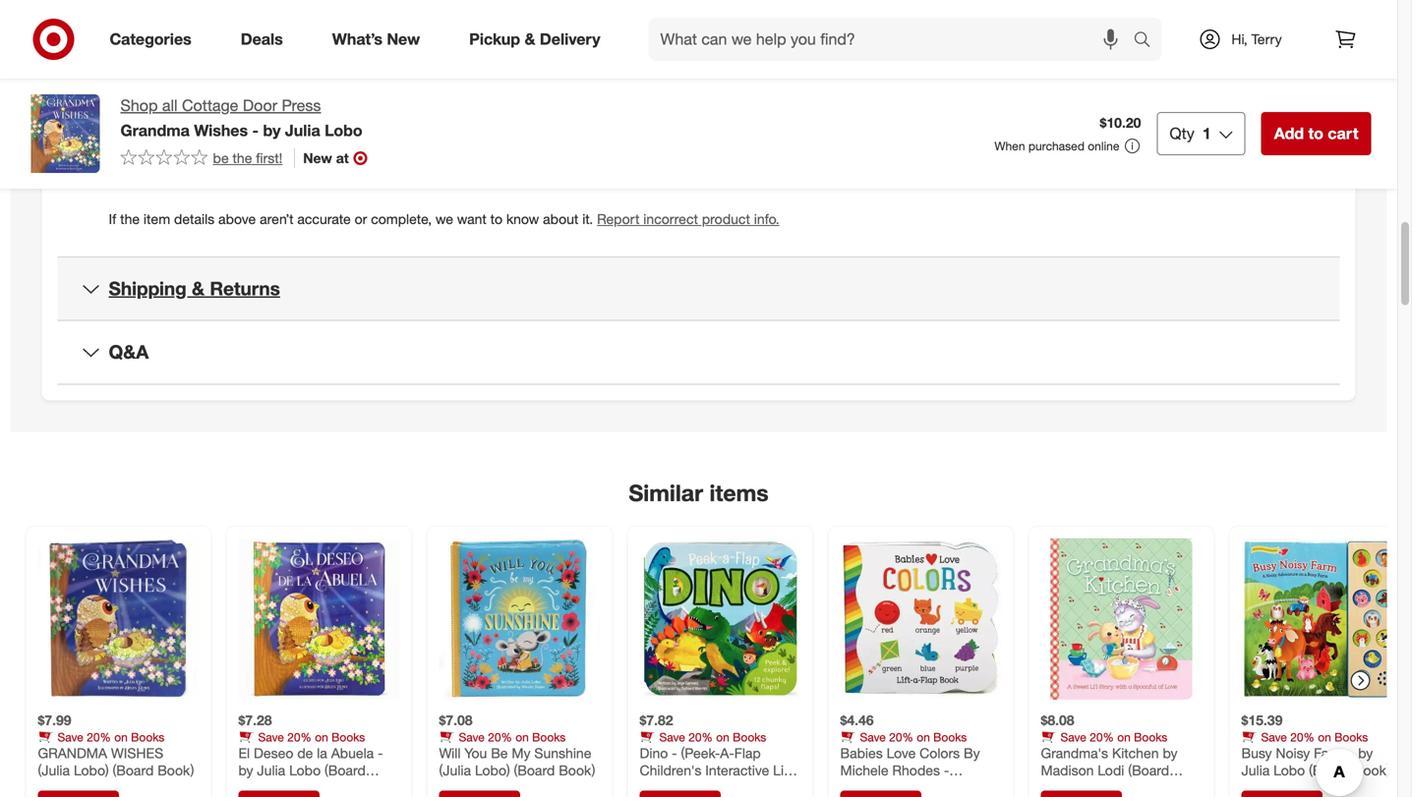 Task type: locate. For each thing, give the bounding box(es) containing it.
3 save from the left
[[459, 731, 485, 745]]

0 horizontal spatial the
[[120, 210, 140, 228]]

what's new
[[332, 30, 420, 49]]

lobo inside shop all cottage door press grandma wishes - by julia lobo
[[325, 121, 363, 140]]

5 on from the left
[[917, 731, 930, 745]]

(board inside will you be my sunshine (julia lobo) (board book)
[[514, 763, 555, 780]]

4 on from the left
[[716, 731, 730, 745]]

item
[[109, 86, 138, 104]]

2 lobo) from the left
[[475, 763, 510, 780]]

on for $15.39
[[1318, 731, 1332, 745]]

: for 9781646387892
[[138, 26, 142, 44]]

julia
[[285, 121, 320, 140], [257, 763, 285, 780], [1242, 763, 1270, 780]]

if the item details above aren't accurate or complete, we want to know about it. report incorrect product info.
[[109, 210, 780, 228]]

lobo inside el deseo de la abuela - by julia lobo (board book)
[[289, 763, 321, 780]]

6 20% from the left
[[1090, 731, 1114, 745]]

save 20% on books
[[58, 731, 165, 745], [258, 731, 365, 745], [459, 731, 566, 745], [660, 731, 767, 745], [860, 731, 967, 745], [1061, 731, 1168, 745], [1262, 731, 1369, 745]]

3 (board from the left
[[514, 763, 555, 780]]

shipping
[[109, 277, 187, 300]]

pickup & delivery
[[469, 30, 601, 49]]

new left at
[[303, 149, 332, 167]]

059-
[[247, 86, 276, 104]]

0 horizontal spatial (julia
[[38, 763, 70, 780]]

book) down the el
[[239, 780, 275, 797]]

by right the kitchen
[[1163, 745, 1178, 763]]

(julia inside grandma wishes (julia lobo) (board book)
[[38, 763, 70, 780]]

books for $7.28
[[332, 731, 365, 745]]

save down the $4.46 on the right bottom of page
[[860, 731, 886, 745]]

save 20% on books for $7.28
[[258, 731, 365, 745]]

2 (board from the left
[[325, 763, 366, 780]]

lobo) left the my
[[475, 763, 510, 780]]

deals link
[[224, 18, 308, 61]]

(board inside el deseo de la abuela - by julia lobo (board book)
[[325, 763, 366, 780]]

online
[[1088, 139, 1120, 153]]

2 books from the left
[[332, 731, 365, 745]]

1 books from the left
[[131, 731, 165, 745]]

0 horizontal spatial -
[[252, 121, 259, 140]]

&
[[525, 30, 536, 49], [192, 277, 205, 300]]

the right the if
[[120, 210, 140, 228]]

6 on from the left
[[1118, 731, 1131, 745]]

el deseo de la abuela - by julia lobo (board book)
[[239, 745, 383, 797]]

press
[[282, 96, 321, 115]]

save down $7.28
[[258, 731, 284, 745]]

grandma wishes (julia lobo) (board book) image
[[38, 539, 199, 701]]

abuela
[[331, 745, 374, 763]]

on for $7.99
[[114, 731, 128, 745]]

returns
[[210, 277, 280, 300]]

2 save 20% on books from the left
[[258, 731, 365, 745]]

on for $4.46
[[917, 731, 930, 745]]

incorrect
[[644, 210, 698, 228]]

books for $7.08
[[532, 731, 566, 745]]

5 save 20% on books from the left
[[860, 731, 967, 745]]

kitchen
[[1112, 745, 1159, 763]]

7 on from the left
[[1318, 731, 1332, 745]]

books for $8.08
[[1134, 731, 1168, 745]]

grandma's kitchen by madison lodi (board book)
[[1041, 745, 1178, 797]]

6 books from the left
[[1134, 731, 1168, 745]]

origin : made in the usa
[[109, 146, 261, 164]]

: for made in the usa
[[149, 146, 152, 164]]

upc
[[109, 26, 138, 44]]

1 (julia from the left
[[38, 763, 70, 780]]

1 vertical spatial :
[[240, 86, 244, 104]]

will
[[439, 745, 461, 763]]

0 vertical spatial new
[[387, 30, 420, 49]]

by down door
[[263, 121, 281, 140]]

3 save 20% on books from the left
[[459, 731, 566, 745]]

1 horizontal spatial :
[[149, 146, 152, 164]]

$7.08
[[439, 712, 473, 730]]

0 horizontal spatial &
[[192, 277, 205, 300]]

julia right the el
[[257, 763, 285, 780]]

9781646387892
[[146, 26, 245, 44]]

noisy
[[1276, 745, 1311, 763]]

(board right lodi
[[1129, 763, 1170, 780]]

know
[[507, 210, 539, 228]]

- down door
[[252, 121, 259, 140]]

save down $7.99
[[58, 731, 83, 745]]

2 20% from the left
[[287, 731, 312, 745]]

save down $7.82
[[660, 731, 685, 745]]

0 horizontal spatial lobo
[[289, 763, 321, 780]]

5 20% from the left
[[889, 731, 914, 745]]

:
[[138, 26, 142, 44], [240, 86, 244, 104], [149, 146, 152, 164]]

1 save from the left
[[58, 731, 83, 745]]

0 vertical spatial to
[[1309, 124, 1324, 143]]

by inside el deseo de la abuela - by julia lobo (board book)
[[239, 763, 253, 780]]

-
[[252, 121, 259, 140], [378, 745, 383, 763], [1349, 745, 1355, 763]]

1 horizontal spatial lobo
[[325, 121, 363, 140]]

& left the 'returns'
[[192, 277, 205, 300]]

at
[[336, 149, 349, 167]]

details
[[174, 210, 215, 228]]

lodi
[[1098, 763, 1125, 780]]

& for pickup
[[525, 30, 536, 49]]

it.
[[583, 210, 593, 228]]

busy noisy farm - by julia lobo (board book)
[[1242, 745, 1391, 780]]

julia inside shop all cottage door press grandma wishes - by julia lobo
[[285, 121, 320, 140]]

on
[[114, 731, 128, 745], [315, 731, 328, 745], [516, 731, 529, 745], [716, 731, 730, 745], [917, 731, 930, 745], [1118, 731, 1131, 745], [1318, 731, 1332, 745]]

1 horizontal spatial (julia
[[439, 763, 471, 780]]

2 vertical spatial :
[[149, 146, 152, 164]]

2 horizontal spatial lobo
[[1274, 763, 1306, 780]]

save for $4.46
[[860, 731, 886, 745]]

5 save from the left
[[860, 731, 886, 745]]

- right farm
[[1349, 745, 1355, 763]]

20% for $7.99
[[87, 731, 111, 745]]

1 horizontal spatial &
[[525, 30, 536, 49]]

: left 9781646387892
[[138, 26, 142, 44]]

(julia left be
[[439, 763, 471, 780]]

1 horizontal spatial -
[[378, 745, 383, 763]]

4 (board from the left
[[1129, 763, 1170, 780]]

by inside the grandma's kitchen by madison lodi (board book)
[[1163, 745, 1178, 763]]

julia inside el deseo de la abuela - by julia lobo (board book)
[[257, 763, 285, 780]]

or
[[355, 210, 367, 228]]

book) right farm
[[1354, 763, 1391, 780]]

1 (board from the left
[[113, 763, 154, 780]]

hi,
[[1232, 30, 1248, 48]]

4 save 20% on books from the left
[[660, 731, 767, 745]]

3 on from the left
[[516, 731, 529, 745]]

by right farm
[[1359, 745, 1373, 763]]

will you be my sunshine (julia lobo) (board book) image
[[439, 539, 601, 701]]

grandma
[[38, 745, 107, 763]]

save 20% on books for $7.99
[[58, 731, 165, 745]]

- right abuela
[[378, 745, 383, 763]]

save for $15.39
[[1262, 731, 1287, 745]]

when
[[995, 139, 1025, 153]]

julia down press
[[285, 121, 320, 140]]

qty 1
[[1170, 124, 1212, 143]]

20% for $4.46
[[889, 731, 914, 745]]

the right in
[[210, 146, 229, 164]]

2 (julia from the left
[[439, 763, 471, 780]]

(board right busy
[[1309, 763, 1350, 780]]

lobo) inside grandma wishes (julia lobo) (board book)
[[74, 763, 109, 780]]

book) right the my
[[559, 763, 595, 780]]

1 vertical spatial new
[[303, 149, 332, 167]]

pickup
[[469, 30, 520, 49]]

5 (board from the left
[[1309, 763, 1350, 780]]

by left the deseo
[[239, 763, 253, 780]]

to right want
[[491, 210, 503, 228]]

dino - (peek-a-flap children's interactive lift-a-flap board book) by jaye garnett (board book) image
[[640, 539, 801, 701]]

be
[[213, 149, 229, 167]]

1 vertical spatial &
[[192, 277, 205, 300]]

20% for $15.39
[[1291, 731, 1315, 745]]

0 vertical spatial :
[[138, 26, 142, 44]]

1 on from the left
[[114, 731, 128, 745]]

0 horizontal spatial to
[[491, 210, 503, 228]]

7 20% from the left
[[1291, 731, 1315, 745]]

lobo) left "wishes"
[[74, 763, 109, 780]]

save down $7.08
[[459, 731, 485, 745]]

1 lobo) from the left
[[74, 763, 109, 780]]

0 horizontal spatial :
[[138, 26, 142, 44]]

book)
[[158, 763, 194, 780], [559, 763, 595, 780], [1354, 763, 1391, 780], [239, 780, 275, 797], [1041, 780, 1078, 797]]

& inside dropdown button
[[192, 277, 205, 300]]

save 20% on books for $4.46
[[860, 731, 967, 745]]

book) down grandma's
[[1041, 780, 1078, 797]]

: left made
[[149, 146, 152, 164]]

by
[[263, 121, 281, 140], [1163, 745, 1178, 763], [1359, 745, 1373, 763], [239, 763, 253, 780]]

(board right the de on the left of page
[[325, 763, 366, 780]]

shop all cottage door press grandma wishes - by julia lobo
[[120, 96, 363, 140]]

save for $7.28
[[258, 731, 284, 745]]

$7.28
[[239, 712, 272, 730]]

: left "059-"
[[240, 86, 244, 104]]

julia left noisy at the bottom of the page
[[1242, 763, 1270, 780]]

1 horizontal spatial the
[[210, 146, 229, 164]]

(board inside busy noisy farm - by julia lobo (board book)
[[1309, 763, 1350, 780]]

7 books from the left
[[1335, 731, 1369, 745]]

be the first! link
[[120, 148, 283, 168]]

(julia down $7.99
[[38, 763, 70, 780]]

first!
[[256, 149, 283, 167]]

7 save 20% on books from the left
[[1262, 731, 1369, 745]]

7 save from the left
[[1262, 731, 1287, 745]]

item
[[144, 210, 170, 228]]

similar items
[[629, 480, 769, 507]]

save down $15.39
[[1262, 731, 1287, 745]]

(board right grandma
[[113, 763, 154, 780]]

lobo left abuela
[[289, 763, 321, 780]]

1 horizontal spatial to
[[1309, 124, 1324, 143]]

1 20% from the left
[[87, 731, 111, 745]]

5 books from the left
[[934, 731, 967, 745]]

2 horizontal spatial -
[[1349, 745, 1355, 763]]

save down $8.08
[[1061, 731, 1087, 745]]

search button
[[1125, 18, 1172, 65]]

the
[[210, 146, 229, 164], [233, 149, 252, 167], [120, 210, 140, 228]]

in
[[195, 146, 206, 164]]

delivery
[[540, 30, 601, 49]]

new right what's at the top of page
[[387, 30, 420, 49]]

(julia inside will you be my sunshine (julia lobo) (board book)
[[439, 763, 471, 780]]

2 save from the left
[[258, 731, 284, 745]]

to right the 'add'
[[1309, 124, 1324, 143]]

3 20% from the left
[[488, 731, 512, 745]]

0 vertical spatial &
[[525, 30, 536, 49]]

4 save from the left
[[660, 731, 685, 745]]

report incorrect product info. button
[[597, 209, 780, 229]]

lobo)
[[74, 763, 109, 780], [475, 763, 510, 780]]

book) left the el
[[158, 763, 194, 780]]

(board right be
[[514, 763, 555, 780]]

la
[[317, 745, 327, 763]]

babies love colors by michele rhodes - conway - by michele rhodes-conway ( board book ) image
[[841, 539, 1002, 701]]

0 horizontal spatial lobo)
[[74, 763, 109, 780]]

& right 'pickup'
[[525, 30, 536, 49]]

3 books from the left
[[532, 731, 566, 745]]

1 save 20% on books from the left
[[58, 731, 165, 745]]

usa
[[233, 146, 261, 164]]

lobo right busy
[[1274, 763, 1306, 780]]

save
[[58, 731, 83, 745], [258, 731, 284, 745], [459, 731, 485, 745], [660, 731, 685, 745], [860, 731, 886, 745], [1061, 731, 1087, 745], [1262, 731, 1287, 745]]

1 horizontal spatial lobo)
[[475, 763, 510, 780]]

(julia
[[38, 763, 70, 780], [439, 763, 471, 780]]

the right be
[[233, 149, 252, 167]]

book) inside the grandma's kitchen by madison lodi (board book)
[[1041, 780, 1078, 797]]

lobo up at
[[325, 121, 363, 140]]

lobo
[[325, 121, 363, 140], [289, 763, 321, 780], [1274, 763, 1306, 780]]

4 books from the left
[[733, 731, 767, 745]]

4 20% from the left
[[689, 731, 713, 745]]

6 save from the left
[[1061, 731, 1087, 745]]

6 save 20% on books from the left
[[1061, 731, 1168, 745]]

2 on from the left
[[315, 731, 328, 745]]

grandma's kitchen by madison lodi (board book) image
[[1041, 539, 1203, 701]]

2 horizontal spatial the
[[233, 149, 252, 167]]

complete,
[[371, 210, 432, 228]]

number
[[142, 86, 194, 104]]

$15.39
[[1242, 712, 1283, 730]]



Task type: vqa. For each thing, say whether or not it's contained in the screenshot.
separate
no



Task type: describe. For each thing, give the bounding box(es) containing it.
1 vertical spatial to
[[491, 210, 503, 228]]

door
[[243, 96, 277, 115]]

save 20% on books for $7.08
[[459, 731, 566, 745]]

be
[[491, 745, 508, 763]]

20% for $7.08
[[488, 731, 512, 745]]

grandma
[[120, 121, 190, 140]]

search
[[1125, 32, 1172, 51]]

pickup & delivery link
[[453, 18, 625, 61]]

1
[[1203, 124, 1212, 143]]

books for $4.46
[[934, 731, 967, 745]]

save for $8.08
[[1061, 731, 1087, 745]]

$10.20
[[1100, 114, 1141, 131]]

my
[[512, 745, 531, 763]]

q&a button
[[58, 321, 1340, 384]]

product
[[702, 210, 750, 228]]

$7.99
[[38, 712, 71, 730]]

add to cart button
[[1262, 112, 1372, 155]]

books for $7.82
[[733, 731, 767, 745]]

deseo
[[254, 745, 294, 763]]

add
[[1274, 124, 1304, 143]]

0 horizontal spatial new
[[303, 149, 332, 167]]

de
[[297, 745, 313, 763]]

sunshine
[[535, 745, 592, 763]]

on for $7.82
[[716, 731, 730, 745]]

on for $8.08
[[1118, 731, 1131, 745]]

by inside busy noisy farm - by julia lobo (board book)
[[1359, 745, 1373, 763]]

image of grandma wishes - by julia lobo image
[[26, 94, 105, 173]]

shop
[[120, 96, 158, 115]]

book) inside grandma wishes (julia lobo) (board book)
[[158, 763, 194, 780]]

20% for $7.82
[[689, 731, 713, 745]]

- inside shop all cottage door press grandma wishes - by julia lobo
[[252, 121, 259, 140]]

origin
[[109, 146, 149, 164]]

qty
[[1170, 124, 1195, 143]]

- inside busy noisy farm - by julia lobo (board book)
[[1349, 745, 1355, 763]]

20% for $8.08
[[1090, 731, 1114, 745]]

2 horizontal spatial :
[[240, 86, 244, 104]]

cottage
[[182, 96, 238, 115]]

item number (dpci) : 059-03-4205
[[109, 86, 327, 104]]

if
[[109, 210, 116, 228]]

grandma wishes (julia lobo) (board book)
[[38, 745, 194, 780]]

4205
[[296, 86, 327, 104]]

el deseo de la abuela - by julia lobo (board book) image
[[239, 539, 400, 701]]

shipping & returns button
[[58, 258, 1340, 320]]

save 20% on books for $8.08
[[1061, 731, 1168, 745]]

save for $7.99
[[58, 731, 83, 745]]

20% for $7.28
[[287, 731, 312, 745]]

What can we help you find? suggestions appear below search field
[[649, 18, 1139, 61]]

save for $7.82
[[660, 731, 685, 745]]

save 20% on books for $15.39
[[1262, 731, 1369, 745]]

the for item
[[120, 210, 140, 228]]

above
[[218, 210, 256, 228]]

we
[[436, 210, 453, 228]]

items
[[710, 480, 769, 507]]

busy
[[1242, 745, 1272, 763]]

book) inside will you be my sunshine (julia lobo) (board book)
[[559, 763, 595, 780]]

categories link
[[93, 18, 216, 61]]

03-
[[276, 86, 296, 104]]

books for $7.99
[[131, 731, 165, 745]]

upc : 9781646387892
[[109, 26, 245, 44]]

$8.08
[[1041, 712, 1075, 730]]

(board inside the grandma's kitchen by madison lodi (board book)
[[1129, 763, 1170, 780]]

$7.82
[[640, 712, 673, 730]]

to inside button
[[1309, 124, 1324, 143]]

book) inside busy noisy farm - by julia lobo (board book)
[[1354, 763, 1391, 780]]

on for $7.28
[[315, 731, 328, 745]]

by inside shop all cottage door press grandma wishes - by julia lobo
[[263, 121, 281, 140]]

books for $15.39
[[1335, 731, 1369, 745]]

on for $7.08
[[516, 731, 529, 745]]

farm
[[1314, 745, 1346, 763]]

want
[[457, 210, 487, 228]]

the for first!
[[233, 149, 252, 167]]

cart
[[1328, 124, 1359, 143]]

about
[[543, 210, 579, 228]]

new at
[[303, 149, 349, 167]]

save for $7.08
[[459, 731, 485, 745]]

categories
[[110, 30, 192, 49]]

lobo inside busy noisy farm - by julia lobo (board book)
[[1274, 763, 1306, 780]]

$4.46
[[841, 712, 874, 730]]

hi, terry
[[1232, 30, 1282, 48]]

grandma's
[[1041, 745, 1109, 763]]

wishes
[[194, 121, 248, 140]]

save 20% on books for $7.82
[[660, 731, 767, 745]]

el
[[239, 745, 250, 763]]

what's new link
[[316, 18, 445, 61]]

1 horizontal spatial new
[[387, 30, 420, 49]]

accurate
[[297, 210, 351, 228]]

book) inside el deseo de la abuela - by julia lobo (board book)
[[239, 780, 275, 797]]

report
[[597, 210, 640, 228]]

what's
[[332, 30, 383, 49]]

similar
[[629, 480, 703, 507]]

you
[[465, 745, 487, 763]]

will you be my sunshine (julia lobo) (board book)
[[439, 745, 595, 780]]

(dpci)
[[198, 86, 240, 104]]

info.
[[754, 210, 780, 228]]

purchased
[[1029, 139, 1085, 153]]

busy noisy farm - by  julia lobo (board book) image
[[1242, 539, 1403, 701]]

& for shipping
[[192, 277, 205, 300]]

- inside el deseo de la abuela - by julia lobo (board book)
[[378, 745, 383, 763]]

q&a
[[109, 341, 149, 364]]

lobo) inside will you be my sunshine (julia lobo) (board book)
[[475, 763, 510, 780]]

(board inside grandma wishes (julia lobo) (board book)
[[113, 763, 154, 780]]

julia inside busy noisy farm - by julia lobo (board book)
[[1242, 763, 1270, 780]]

made
[[156, 146, 191, 164]]

add to cart
[[1274, 124, 1359, 143]]



